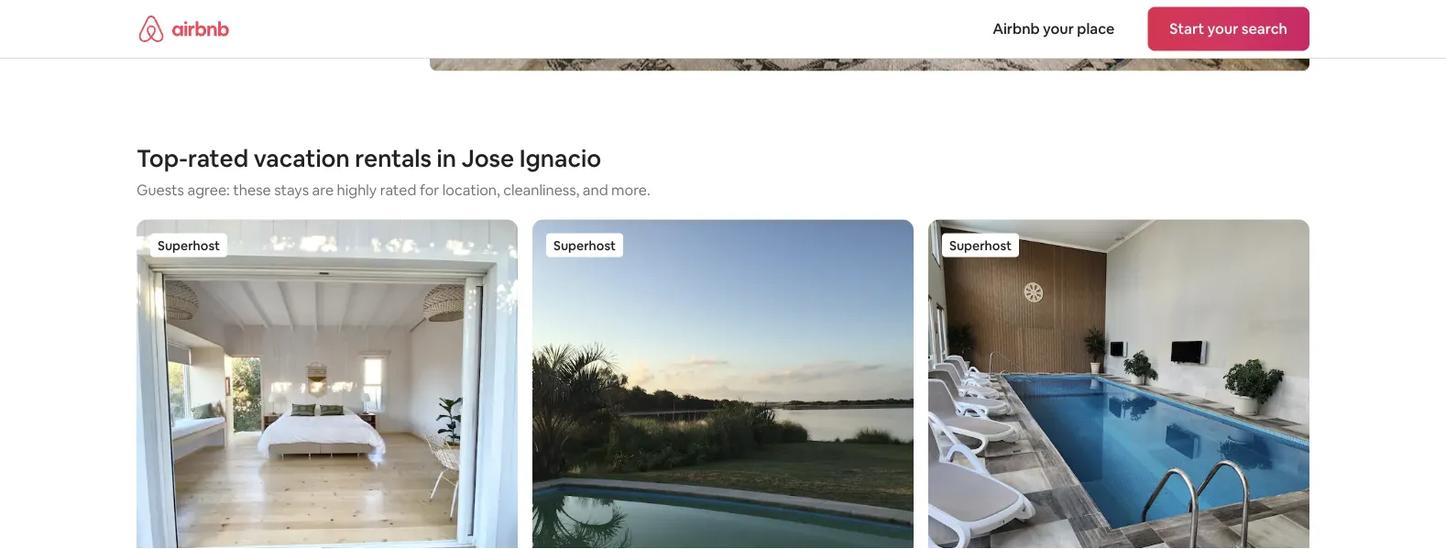 Task type: describe. For each thing, give the bounding box(es) containing it.
more.
[[612, 181, 651, 199]]

1 vertical spatial rated
[[380, 181, 417, 199]]

vacation
[[254, 143, 350, 173]]

start your search link
[[1148, 7, 1310, 51]]

guests
[[137, 181, 184, 199]]

airbnb your place link
[[982, 12, 1126, 45]]

ignacio
[[520, 143, 602, 173]]

jose
[[462, 143, 515, 173]]

search
[[1242, 19, 1288, 38]]

your for start
[[1208, 19, 1239, 38]]

for
[[420, 181, 439, 199]]

are
[[312, 181, 334, 199]]

airbnb
[[993, 19, 1040, 38]]

start your search
[[1170, 19, 1288, 38]]

your for airbnb
[[1043, 19, 1074, 38]]

top-rated vacation rentals in jose ignacio guests agree: these stays are highly rated for location, cleanliness, and more.
[[137, 143, 651, 199]]

rentals
[[355, 143, 432, 173]]

in
[[437, 143, 457, 173]]



Task type: locate. For each thing, give the bounding box(es) containing it.
0 horizontal spatial rated
[[188, 143, 249, 173]]

airbnb your place
[[993, 19, 1115, 38]]

stays
[[274, 181, 309, 199]]

location,
[[443, 181, 500, 199]]

airbnb homepage image
[[137, 14, 166, 44]]

agree:
[[187, 181, 230, 199]]

and
[[583, 181, 608, 199]]

these
[[233, 181, 271, 199]]

rated
[[188, 143, 249, 173], [380, 181, 417, 199]]

your inside start your search link
[[1208, 19, 1239, 38]]

rated left for
[[380, 181, 417, 199]]

your inside airbnb your place link
[[1043, 19, 1074, 38]]

highly
[[337, 181, 377, 199]]

cleanliness,
[[504, 181, 580, 199]]

top-
[[137, 143, 188, 173]]

1 horizontal spatial your
[[1208, 19, 1239, 38]]

1 horizontal spatial rated
[[380, 181, 417, 199]]

your
[[1043, 19, 1074, 38], [1208, 19, 1239, 38]]

1 your from the left
[[1043, 19, 1074, 38]]

place
[[1078, 19, 1115, 38]]

start
[[1170, 19, 1205, 38]]

0 vertical spatial rated
[[188, 143, 249, 173]]

rated up agree:
[[188, 143, 249, 173]]

your right start
[[1208, 19, 1239, 38]]

2 your from the left
[[1208, 19, 1239, 38]]

0 horizontal spatial your
[[1043, 19, 1074, 38]]

your left place
[[1043, 19, 1074, 38]]



Task type: vqa. For each thing, say whether or not it's contained in the screenshot.
8 inside the west hollywood, california 34 miles to channel islands national park nov 1 – 8 $400 night
no



